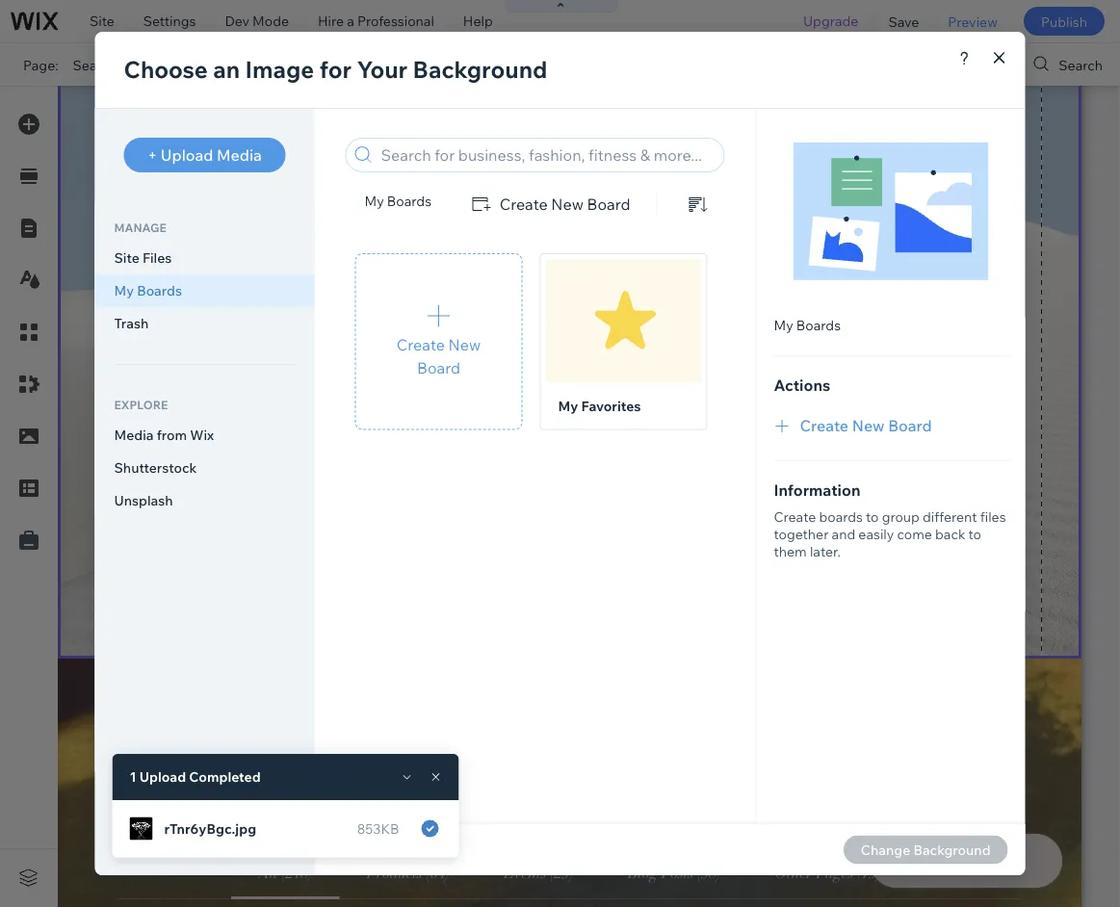 Task type: locate. For each thing, give the bounding box(es) containing it.
settings
[[143, 13, 196, 29], [380, 197, 430, 213]]

upgrade
[[803, 13, 859, 29]]

help
[[463, 13, 493, 29]]

search
[[73, 56, 117, 73], [1059, 56, 1103, 73]]

available.
[[495, 56, 551, 72]]

section
[[296, 105, 353, 124]]

dev
[[225, 13, 249, 29]]

search for search
[[1059, 56, 1103, 73]]

publish button
[[1024, 7, 1105, 36]]

selected backgrounds
[[296, 326, 437, 342]]

hire a professional
[[318, 13, 434, 29]]

0 horizontal spatial search
[[73, 56, 117, 73]]

tools button
[[927, 43, 1018, 86]]

site
[[90, 13, 114, 29]]

search for search results
[[73, 56, 117, 73]]

preview
[[948, 13, 998, 30]]

search down site
[[73, 56, 117, 73]]

1 search from the left
[[73, 56, 117, 73]]

dev mode
[[225, 13, 289, 29]]

video
[[491, 273, 523, 288]]

preview button
[[934, 0, 1012, 42]]

save button
[[874, 0, 934, 42]]

is
[[481, 56, 491, 72]]

settings up results
[[143, 13, 196, 29]]

2 search from the left
[[1059, 56, 1103, 73]]

1 horizontal spatial settings
[[380, 197, 430, 213]]

results
[[120, 56, 166, 73]]

is available.
[[481, 56, 551, 72]]

0 horizontal spatial settings
[[143, 13, 196, 29]]

1 horizontal spatial search
[[1059, 56, 1103, 73]]

section background
[[296, 105, 446, 124]]

mode
[[252, 13, 289, 29]]

search button
[[1019, 43, 1120, 86]]

hire
[[318, 13, 344, 29]]

a
[[347, 13, 354, 29]]

search results
[[73, 56, 166, 73]]

professional
[[357, 13, 434, 29]]

settings down background on the top
[[380, 197, 430, 213]]

search inside button
[[1059, 56, 1103, 73]]

color
[[313, 273, 342, 288]]

search down "publish" button
[[1059, 56, 1103, 73]]

1 vertical spatial settings
[[380, 197, 430, 213]]

backgrounds
[[355, 326, 437, 342]]



Task type: describe. For each thing, give the bounding box(es) containing it.
selected
[[296, 326, 352, 342]]

save
[[889, 13, 919, 30]]

publish
[[1041, 13, 1088, 30]]

0 vertical spatial settings
[[143, 13, 196, 29]]

background
[[357, 105, 446, 124]]

brightlikeadiamond.com
[[354, 56, 508, 73]]

tools
[[967, 56, 1000, 73]]



Task type: vqa. For each thing, say whether or not it's contained in the screenshot.
in within back to top button get visitors back to the top of your site - in a click.
no



